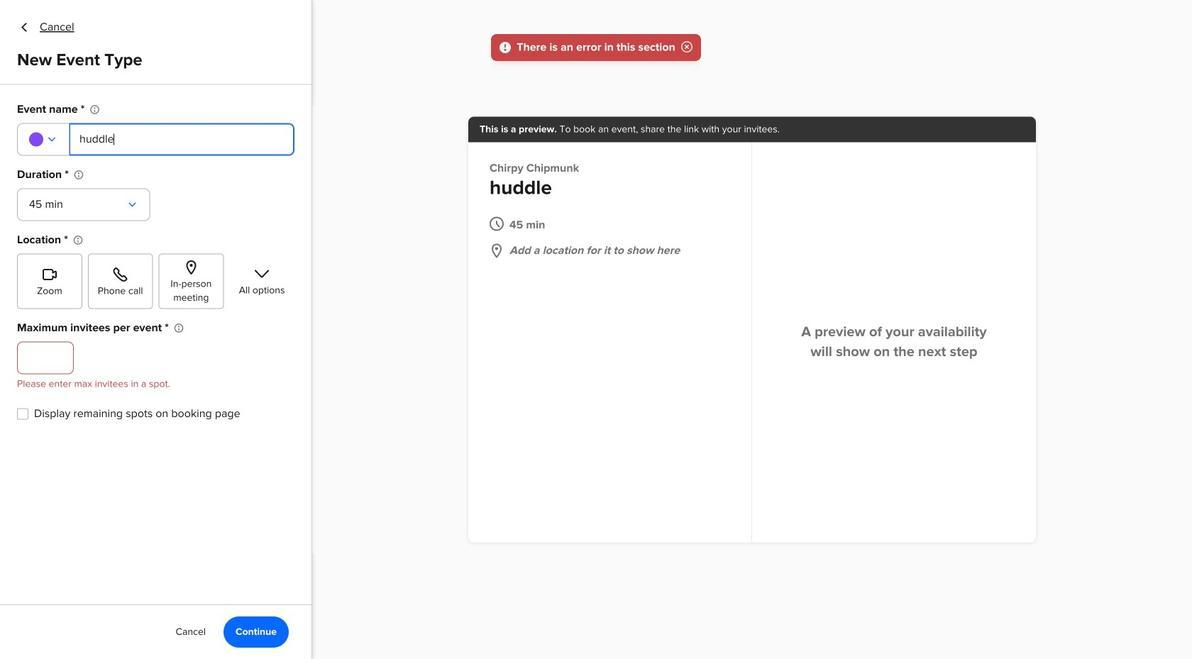 Task type: describe. For each thing, give the bounding box(es) containing it.
main navigation element
[[0, 0, 185, 659]]

calendly image
[[40, 17, 109, 37]]



Task type: vqa. For each thing, say whether or not it's contained in the screenshot.
button
yes



Task type: locate. For each thing, give the bounding box(es) containing it.
None button
[[17, 188, 150, 221]]

set up the basics progress progress bar
[[1014, 621, 1057, 628]]

None text field
[[17, 342, 74, 374]]

name text field
[[70, 123, 295, 156]]



